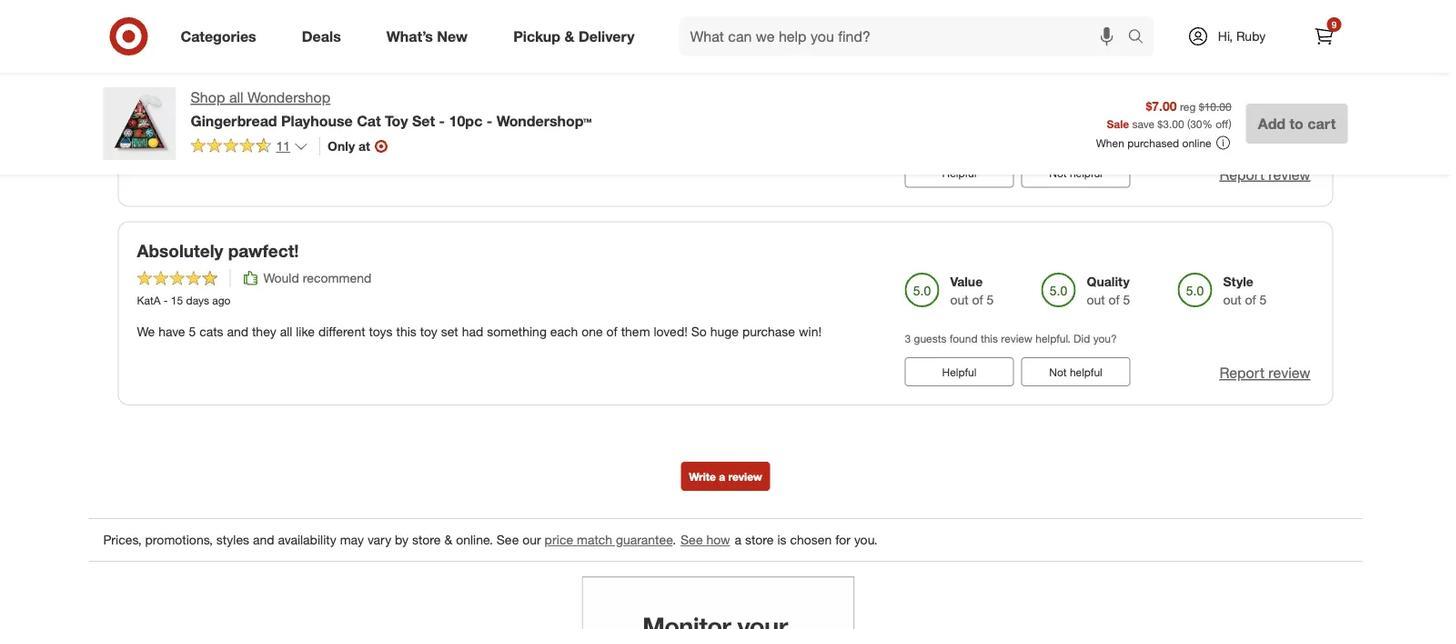Task type: vqa. For each thing, say whether or not it's contained in the screenshot.
4 link
no



Task type: describe. For each thing, give the bounding box(es) containing it.
promotions,
[[145, 533, 213, 549]]

would recommend for absolutely pawfect!
[[264, 271, 372, 287]]

would recommend for buy it!
[[264, 72, 372, 88]]

each
[[551, 325, 578, 341]]

found
[[950, 333, 978, 346]]

would for absolutely pawfect!
[[264, 271, 299, 287]]

cart
[[1308, 115, 1337, 132]]

11
[[276, 138, 290, 154]]

report review button for buy it!
[[1220, 165, 1311, 185]]

9
[[1332, 19, 1337, 30]]

our
[[523, 533, 541, 549]]

style for style out of 5
[[1224, 275, 1254, 290]]

search button
[[1120, 16, 1164, 60]]

playhouse
[[281, 112, 353, 130]]

with
[[417, 125, 440, 141]]

0 horizontal spatial to
[[375, 125, 386, 141]]

pickup & delivery link
[[498, 16, 658, 56]]

gingerbread
[[191, 112, 277, 130]]

huge
[[711, 325, 739, 341]]

deals link
[[286, 16, 364, 56]]

not helpful for pawfect!
[[1050, 366, 1103, 380]]

is
[[778, 533, 787, 549]]

absolutely
[[137, 241, 223, 262]]

2 see from the left
[[681, 533, 703, 549]]

price match guarantee link
[[545, 533, 673, 549]]

toy
[[385, 112, 408, 130]]

buy
[[137, 42, 168, 63]]

set
[[412, 112, 435, 130]]

day
[[163, 95, 181, 109]]

did
[[1074, 333, 1091, 346]]

report for absolutely pawfect!
[[1220, 365, 1265, 383]]

purchase
[[743, 325, 796, 341]]

ago for day
[[184, 95, 201, 109]]

online
[[1183, 136, 1212, 150]]

1 vertical spatial and
[[227, 325, 249, 341]]

add to cart
[[1259, 115, 1337, 132]]

shop all wondershop gingerbread playhouse cat toy set - 10pc - wondershop™
[[191, 89, 592, 130]]

when
[[1097, 136, 1125, 150]]

helpful button for buy it!
[[905, 159, 1015, 188]]

2 vertical spatial and
[[253, 533, 275, 549]]

1 vertical spatial it!
[[521, 125, 531, 141]]

add
[[1259, 115, 1286, 132]]

something
[[487, 325, 547, 341]]

helpful for pawfect!
[[943, 366, 977, 380]]

advertisement region
[[582, 578, 855, 630]]

review inside button
[[729, 471, 763, 484]]

wondershop
[[248, 89, 331, 107]]

off
[[1216, 117, 1229, 131]]

- right 'he'
[[487, 112, 493, 130]]

1 vertical spatial quality out of 5
[[1087, 275, 1131, 309]]

write
[[689, 471, 716, 484]]

toy
[[420, 325, 438, 341]]

30
[[1191, 117, 1203, 131]]

write a review
[[689, 471, 763, 484]]

v - 1 day ago , verified purchaser
[[137, 95, 296, 109]]

purchaser
[[247, 95, 296, 109]]

15
[[171, 295, 183, 308]]

1 vertical spatial &
[[445, 533, 453, 549]]

- left 15
[[164, 295, 168, 308]]

,
[[201, 95, 205, 109]]

1 horizontal spatial toys
[[369, 325, 393, 341]]

categories link
[[165, 16, 279, 56]]

out inside style out of 5
[[1224, 293, 1242, 309]]

value for value
[[1087, 75, 1120, 91]]

new
[[437, 27, 468, 45]]

delivery
[[579, 27, 635, 45]]

$10.00
[[1200, 100, 1232, 113]]

helpful for absolutely pawfect!
[[1070, 366, 1103, 380]]

0 vertical spatial had
[[218, 125, 240, 141]]

0 horizontal spatial it!
[[173, 42, 189, 63]]

1 horizontal spatial this
[[981, 333, 999, 346]]

helpful button for absolutely pawfect!
[[905, 358, 1015, 387]]

what's new
[[387, 27, 468, 45]]

we
[[137, 325, 155, 341]]

set
[[441, 325, 459, 341]]

kata
[[137, 295, 161, 308]]

what's
[[387, 27, 433, 45]]

sale
[[1107, 117, 1130, 131]]

value for value out of 5
[[951, 275, 983, 290]]

save
[[1133, 117, 1155, 131]]

loved
[[487, 125, 517, 141]]

categories
[[181, 27, 256, 45]]

days
[[186, 295, 209, 308]]

)
[[1229, 117, 1232, 131]]

pickup
[[514, 27, 561, 45]]

1
[[154, 95, 160, 109]]

helpful for buy it!
[[1070, 167, 1103, 181]]

- right set
[[439, 112, 445, 130]]

0 horizontal spatial this
[[396, 325, 417, 341]]

1 horizontal spatial had
[[462, 325, 484, 341]]

recommend for buy it!
[[303, 72, 372, 88]]

9 link
[[1305, 16, 1345, 56]]

hi,
[[1219, 28, 1234, 44]]

cat
[[357, 112, 381, 130]]

out inside value out of 5
[[951, 293, 969, 309]]

different
[[318, 325, 366, 341]]

deals
[[302, 27, 341, 45]]

$7.00
[[1146, 98, 1177, 114]]

chosen
[[791, 533, 832, 549]]

%
[[1203, 117, 1213, 131]]

loved!
[[654, 325, 688, 341]]

11 link
[[191, 137, 309, 158]]

write a review button
[[681, 463, 771, 492]]

1 vertical spatial all
[[280, 325, 293, 341]]

not for absolutely pawfect!
[[1050, 366, 1067, 380]]

several
[[243, 125, 284, 141]]

3.00
[[1164, 117, 1185, 131]]

0 vertical spatial quality
[[1224, 75, 1267, 91]]

2 store from the left
[[745, 533, 774, 549]]

win!
[[799, 325, 822, 341]]



Task type: locate. For each thing, give the bounding box(es) containing it.
0 vertical spatial it!
[[173, 42, 189, 63]]

this right found
[[981, 333, 999, 346]]

would recommend up wondershop
[[264, 72, 372, 88]]

styles
[[216, 533, 250, 549]]

it's really cute had several toys for my cat to play with and he loved it!
[[137, 125, 531, 141]]

1 vertical spatial helpful
[[943, 366, 977, 380]]

2 helpful from the top
[[943, 366, 977, 380]]

1 vertical spatial value
[[951, 275, 983, 290]]

for left "you."
[[836, 533, 851, 549]]

1 vertical spatial ago
[[212, 295, 231, 308]]

for left my
[[314, 125, 330, 141]]

0 vertical spatial ago
[[184, 95, 201, 109]]

0 vertical spatial value
[[1087, 75, 1120, 91]]

what's new link
[[371, 16, 491, 56]]

1 vertical spatial a
[[735, 533, 742, 549]]

1 horizontal spatial value
[[1087, 75, 1120, 91]]

1 helpful from the top
[[1070, 167, 1103, 181]]

1 vertical spatial not helpful button
[[1022, 358, 1131, 387]]

see right "."
[[681, 533, 703, 549]]

store
[[412, 533, 441, 549], [745, 533, 774, 549]]

0 vertical spatial not
[[1050, 167, 1067, 181]]

see how button
[[680, 531, 732, 551]]

0 vertical spatial not helpful
[[1050, 167, 1103, 181]]

would up wondershop
[[264, 72, 299, 88]]

0 vertical spatial style
[[951, 75, 981, 91]]

cats
[[199, 325, 224, 341]]

1 report from the top
[[1220, 166, 1265, 184]]

2 horizontal spatial and
[[444, 125, 465, 141]]

1 recommend from the top
[[303, 72, 372, 88]]

5 inside style out of 5
[[1260, 293, 1267, 309]]

0 horizontal spatial value
[[951, 275, 983, 290]]

0 horizontal spatial store
[[412, 533, 441, 549]]

quality up $10.00
[[1224, 75, 1267, 91]]

1 horizontal spatial it!
[[521, 125, 531, 141]]

1 horizontal spatial store
[[745, 533, 774, 549]]

a
[[719, 471, 726, 484], [735, 533, 742, 549]]

toys right several
[[287, 125, 311, 141]]

and right styles
[[253, 533, 275, 549]]

for
[[314, 125, 330, 141], [836, 533, 851, 549]]

recommend up different
[[303, 271, 372, 287]]

0 vertical spatial report
[[1220, 166, 1265, 184]]

report review down add
[[1220, 166, 1311, 184]]

recommend for absolutely pawfect!
[[303, 271, 372, 287]]

5 inside value out of 5
[[987, 293, 994, 309]]

store right by
[[412, 533, 441, 549]]

value
[[1087, 75, 1120, 91], [951, 275, 983, 290]]

had right set
[[462, 325, 484, 341]]

style inside style out of 5
[[1224, 275, 1254, 290]]

0 horizontal spatial for
[[314, 125, 330, 141]]

1 helpful button from the top
[[905, 159, 1015, 188]]

0 vertical spatial for
[[314, 125, 330, 141]]

not helpful button for it!
[[1022, 159, 1131, 188]]

he
[[469, 125, 483, 141]]

1 not helpful from the top
[[1050, 167, 1103, 181]]

0 horizontal spatial a
[[719, 471, 726, 484]]

report review down style out of 5
[[1220, 365, 1311, 383]]

3 guests found this review helpful. did you?
[[905, 333, 1117, 346]]

review
[[1269, 166, 1311, 184], [1002, 333, 1033, 346], [1269, 365, 1311, 383], [729, 471, 763, 484]]

1 vertical spatial report
[[1220, 365, 1265, 383]]

report down )
[[1220, 166, 1265, 184]]

1 horizontal spatial to
[[1290, 115, 1304, 132]]

quality out of 5 up you?
[[1087, 275, 1131, 309]]

2 helpful button from the top
[[905, 358, 1015, 387]]

toys right different
[[369, 325, 393, 341]]

0 vertical spatial not helpful button
[[1022, 159, 1131, 188]]

they
[[252, 325, 277, 341]]

price
[[545, 533, 574, 549]]

2 recommend from the top
[[303, 271, 372, 287]]

so
[[692, 325, 707, 341]]

2 report from the top
[[1220, 365, 1265, 383]]

0 horizontal spatial all
[[229, 89, 244, 107]]

& right pickup
[[565, 27, 575, 45]]

0 horizontal spatial ago
[[184, 95, 201, 109]]

v
[[137, 95, 144, 109]]

0 vertical spatial toys
[[287, 125, 311, 141]]

helpful
[[943, 167, 977, 181], [943, 366, 977, 380]]

not helpful down when
[[1050, 167, 1103, 181]]

0 horizontal spatial had
[[218, 125, 240, 141]]

0 vertical spatial helpful
[[943, 167, 977, 181]]

vary
[[368, 533, 392, 549]]

- left 1
[[147, 95, 151, 109]]

2 not helpful button from the top
[[1022, 358, 1131, 387]]

availability
[[278, 533, 337, 549]]

0 horizontal spatial see
[[497, 533, 519, 549]]

0 vertical spatial helpful
[[1070, 167, 1103, 181]]

to
[[1290, 115, 1304, 132], [375, 125, 386, 141]]

report review button down add
[[1220, 165, 1311, 185]]

out
[[1224, 93, 1242, 109], [951, 293, 969, 309], [1087, 293, 1106, 309], [1224, 293, 1242, 309]]

store left the is
[[745, 533, 774, 549]]

style for style
[[951, 75, 981, 91]]

1 vertical spatial helpful
[[1070, 366, 1103, 380]]

guarantee
[[616, 533, 673, 549]]

helpful down the "did"
[[1070, 366, 1103, 380]]

1 not helpful button from the top
[[1022, 159, 1131, 188]]

cat
[[354, 125, 371, 141]]

0 vertical spatial recommend
[[303, 72, 372, 88]]

1 vertical spatial not
[[1050, 366, 1067, 380]]

prices, promotions, styles and availability may vary by store & online. see our price match guarantee . see how a store is chosen for you.
[[103, 533, 878, 549]]

0 horizontal spatial quality
[[1087, 275, 1130, 290]]

1 horizontal spatial for
[[836, 533, 851, 549]]

shop
[[191, 89, 225, 107]]

reg
[[1181, 100, 1196, 113]]

pawfect!
[[228, 241, 299, 262]]

recommend down the deals link
[[303, 72, 372, 88]]

search
[[1120, 29, 1164, 47]]

1 horizontal spatial style
[[1224, 275, 1254, 290]]

helpful
[[1070, 167, 1103, 181], [1070, 366, 1103, 380]]

0 horizontal spatial toys
[[287, 125, 311, 141]]

quality out of 5 up )
[[1224, 75, 1267, 109]]

0 vertical spatial report review
[[1220, 166, 1311, 184]]

see left our
[[497, 533, 519, 549]]

all inside the "shop all wondershop gingerbread playhouse cat toy set - 10pc - wondershop™"
[[229, 89, 244, 107]]

report review for pawfect!
[[1220, 365, 1311, 383]]

match
[[577, 533, 613, 549]]

of inside style out of 5
[[1246, 293, 1257, 309]]

0 vertical spatial all
[[229, 89, 244, 107]]

and right the cats on the bottom of page
[[227, 325, 249, 341]]

2 would from the top
[[264, 271, 299, 287]]

0 vertical spatial a
[[719, 471, 726, 484]]

1 report review from the top
[[1220, 166, 1311, 184]]

1 vertical spatial for
[[836, 533, 851, 549]]

and left 'he'
[[444, 125, 465, 141]]

style out of 5
[[1224, 275, 1267, 309]]

would down pawfect!
[[264, 271, 299, 287]]

it!
[[173, 42, 189, 63], [521, 125, 531, 141]]

1 store from the left
[[412, 533, 441, 549]]

of inside value out of 5
[[973, 293, 984, 309]]

recommend
[[303, 72, 372, 88], [303, 271, 372, 287]]

by
[[395, 533, 409, 549]]

2 helpful from the top
[[1070, 366, 1103, 380]]

0 vertical spatial and
[[444, 125, 465, 141]]

really
[[156, 125, 186, 141]]

1 horizontal spatial a
[[735, 533, 742, 549]]

2 not helpful from the top
[[1050, 366, 1103, 380]]

only
[[328, 138, 355, 154]]

of
[[1246, 93, 1257, 109], [973, 293, 984, 309], [1109, 293, 1120, 309], [1246, 293, 1257, 309], [607, 325, 618, 341]]

1 horizontal spatial see
[[681, 533, 703, 549]]

would for buy it!
[[264, 72, 299, 88]]

absolutely pawfect!
[[137, 241, 299, 262]]

1 vertical spatial would
[[264, 271, 299, 287]]

1 horizontal spatial and
[[253, 533, 275, 549]]

to right add
[[1290, 115, 1304, 132]]

ago for days
[[212, 295, 231, 308]]

not helpful button for pawfect!
[[1022, 358, 1131, 387]]

1 horizontal spatial quality
[[1224, 75, 1267, 91]]

1 vertical spatial would recommend
[[264, 271, 372, 287]]

not helpful button
[[1022, 159, 1131, 188], [1022, 358, 1131, 387]]

1 would recommend from the top
[[264, 72, 372, 88]]

them
[[621, 325, 650, 341]]

only at
[[328, 138, 370, 154]]

ago right days
[[212, 295, 231, 308]]

value up sale
[[1087, 75, 1120, 91]]

2 would recommend from the top
[[264, 271, 372, 287]]

not helpful button down the "did"
[[1022, 358, 1131, 387]]

quality
[[1224, 75, 1267, 91], [1087, 275, 1130, 290]]

& left online.
[[445, 533, 453, 549]]

1 horizontal spatial &
[[565, 27, 575, 45]]

one
[[582, 325, 603, 341]]

this left toy
[[396, 325, 417, 341]]

2 report review button from the top
[[1220, 364, 1311, 385]]

0 vertical spatial report review button
[[1220, 165, 1311, 185]]

0 horizontal spatial and
[[227, 325, 249, 341]]

pickup & delivery
[[514, 27, 635, 45]]

value up found
[[951, 275, 983, 290]]

$
[[1158, 117, 1164, 131]]

it! right loved
[[521, 125, 531, 141]]

0 vertical spatial helpful button
[[905, 159, 1015, 188]]

1 vertical spatial report review button
[[1220, 364, 1311, 385]]

2 not from the top
[[1050, 366, 1067, 380]]

a right how
[[735, 533, 742, 549]]

when purchased online
[[1097, 136, 1212, 150]]

0 horizontal spatial &
[[445, 533, 453, 549]]

1 vertical spatial helpful button
[[905, 358, 1015, 387]]

toys
[[287, 125, 311, 141], [369, 325, 393, 341]]

What can we help you find? suggestions appear below search field
[[680, 16, 1133, 56]]

quality out of 5
[[1224, 75, 1267, 109], [1087, 275, 1131, 309]]

it! right 'buy' at the top of the page
[[173, 42, 189, 63]]

my
[[333, 125, 350, 141]]

not
[[1050, 167, 1067, 181], [1050, 366, 1067, 380]]

report review button down style out of 5
[[1220, 364, 1311, 385]]

0 horizontal spatial quality out of 5
[[1087, 275, 1131, 309]]

would
[[264, 72, 299, 88], [264, 271, 299, 287]]

1 see from the left
[[497, 533, 519, 549]]

hi, ruby
[[1219, 28, 1266, 44]]

report review button for absolutely pawfect!
[[1220, 364, 1311, 385]]

1 helpful from the top
[[943, 167, 977, 181]]

2 report review from the top
[[1220, 365, 1311, 383]]

10pc
[[449, 112, 483, 130]]

not helpful button down when
[[1022, 159, 1131, 188]]

at
[[359, 138, 370, 154]]

guests
[[914, 333, 947, 346]]

report review for it!
[[1220, 166, 1311, 184]]

all left like
[[280, 325, 293, 341]]

not helpful down the "did"
[[1050, 366, 1103, 380]]

1 vertical spatial had
[[462, 325, 484, 341]]

1 vertical spatial style
[[1224, 275, 1254, 290]]

helpful for it!
[[943, 167, 977, 181]]

ago
[[184, 95, 201, 109], [212, 295, 231, 308]]

a inside button
[[719, 471, 726, 484]]

1 vertical spatial not helpful
[[1050, 366, 1103, 380]]

not for buy it!
[[1050, 167, 1067, 181]]

0 vertical spatial &
[[565, 27, 575, 45]]

prices,
[[103, 533, 142, 549]]

1 horizontal spatial ago
[[212, 295, 231, 308]]

1 horizontal spatial quality out of 5
[[1224, 75, 1267, 109]]

helpful.
[[1036, 333, 1071, 346]]

report for buy it!
[[1220, 166, 1265, 184]]

1 would from the top
[[264, 72, 299, 88]]

value inside value out of 5
[[951, 275, 983, 290]]

report down style out of 5
[[1220, 365, 1265, 383]]

we have 5 cats and they all like different toys this toy set had something each one of them loved! so huge purchase win!
[[137, 325, 822, 341]]

verified
[[208, 95, 244, 109]]

would recommend up like
[[264, 271, 372, 287]]

ago right the day
[[184, 95, 201, 109]]

1 vertical spatial toys
[[369, 325, 393, 341]]

3
[[905, 333, 911, 346]]

had right cute
[[218, 125, 240, 141]]

0 vertical spatial would recommend
[[264, 72, 372, 88]]

0 vertical spatial would
[[264, 72, 299, 88]]

0 vertical spatial quality out of 5
[[1224, 75, 1267, 109]]

1 not from the top
[[1050, 167, 1067, 181]]

quality up you?
[[1087, 275, 1130, 290]]

all up 'gingerbread' at the left of page
[[229, 89, 244, 107]]

not helpful for it!
[[1050, 167, 1103, 181]]

purchased
[[1128, 136, 1180, 150]]

you.
[[855, 533, 878, 549]]

style
[[951, 75, 981, 91], [1224, 275, 1254, 290]]

report
[[1220, 166, 1265, 184], [1220, 365, 1265, 383]]

1 horizontal spatial all
[[280, 325, 293, 341]]

0 horizontal spatial style
[[951, 75, 981, 91]]

play
[[390, 125, 413, 141]]

1 report review button from the top
[[1220, 165, 1311, 185]]

1 vertical spatial quality
[[1087, 275, 1130, 290]]

1 vertical spatial report review
[[1220, 365, 1311, 383]]

a right write
[[719, 471, 726, 484]]

ruby
[[1237, 28, 1266, 44]]

see
[[497, 533, 519, 549], [681, 533, 703, 549]]

to right cat
[[375, 125, 386, 141]]

helpful down when
[[1070, 167, 1103, 181]]

to inside button
[[1290, 115, 1304, 132]]

&
[[565, 27, 575, 45], [445, 533, 453, 549]]

1 vertical spatial recommend
[[303, 271, 372, 287]]

image of gingerbread playhouse cat toy set - 10pc - wondershop™ image
[[103, 87, 176, 160]]

& inside pickup & delivery link
[[565, 27, 575, 45]]



